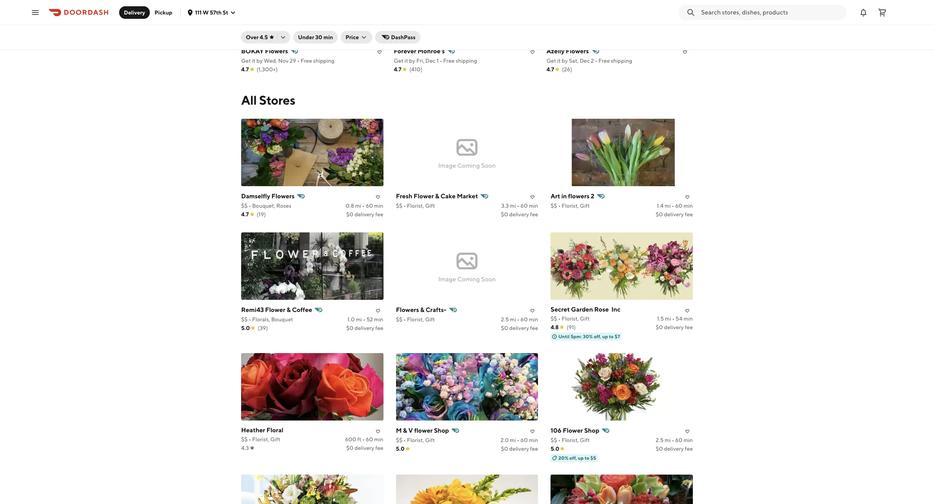 Task type: describe. For each thing, give the bounding box(es) containing it.
crafts-
[[426, 306, 446, 314]]

4.7 for azelly flowers
[[546, 66, 554, 72]]

4.5
[[260, 34, 268, 40]]

secret
[[551, 306, 570, 313]]

flowers for bokay flowers
[[265, 47, 288, 55]]

$$ for damselfly flowers
[[241, 203, 248, 209]]

image coming soon image for fresh flower & cake market
[[454, 135, 480, 160]]

garden
[[571, 306, 593, 313]]

0.8 mi • 60 min
[[346, 203, 383, 209]]

market
[[457, 192, 478, 200]]

60 for 106 flower shop
[[675, 437, 682, 443]]

fee for 1.5 mi • 54 min
[[685, 324, 693, 330]]

0 horizontal spatial to
[[585, 455, 589, 461]]

get it by fri, dec 1 • free shipping
[[394, 57, 477, 64]]

delivery for 0.8 mi • 60 min
[[354, 211, 374, 217]]

damselfly flowers
[[241, 192, 295, 200]]

2.5 mi • 60 min for flowers & crafts-
[[501, 316, 538, 323]]

57th
[[210, 9, 222, 15]]

$​0 delivery fee for 600 ft • 60 min
[[346, 445, 383, 451]]

106
[[551, 427, 561, 434]]

$​0 for 0.8 mi • 60 min
[[346, 211, 353, 217]]

(19)
[[257, 211, 266, 217]]

florist, up (91)
[[562, 315, 579, 322]]

$$ • florist, gift down heather floral
[[241, 436, 280, 443]]

$​0 for 1.0 mi • 52 min
[[346, 325, 353, 331]]

min for flowers & crafts-
[[529, 316, 538, 323]]

flowers left crafts-
[[396, 306, 419, 314]]

$$ for remi43 flower & coffee
[[241, 316, 248, 323]]

shipping for azelly flowers
[[611, 57, 632, 64]]

$$ • florals, bouquet
[[241, 316, 293, 323]]

20% off, up to $5
[[559, 455, 596, 461]]

$$ for flowers & crafts-
[[396, 316, 402, 323]]

5.0 for m & v flower shop
[[396, 446, 405, 452]]

roses
[[276, 203, 291, 209]]

(39)
[[258, 325, 268, 331]]

mi for remi43 flower & coffee
[[356, 316, 362, 323]]

54
[[676, 315, 682, 322]]

$​0 for 600 ft • 60 min
[[346, 445, 353, 451]]

free for azelly flowers
[[598, 57, 610, 64]]

notification bell image
[[859, 8, 868, 17]]

fri,
[[416, 57, 424, 64]]

min for damselfly flowers
[[374, 203, 383, 209]]

gift down secret garden rose  inc
[[580, 315, 590, 322]]

by for forever
[[409, 57, 415, 64]]

0 vertical spatial off,
[[594, 334, 601, 339]]

flowers & crafts-
[[396, 306, 446, 314]]

azelly
[[546, 47, 564, 55]]

0 vertical spatial to
[[609, 334, 614, 339]]

Store search: begin typing to search for stores available on DoorDash text field
[[701, 8, 841, 17]]

& up bouquet at the left of page
[[287, 306, 291, 314]]

1.0 mi • 52 min
[[347, 316, 383, 323]]

(1,300+)
[[257, 66, 278, 72]]

heather floral
[[241, 426, 283, 434]]

0 items, open order cart image
[[878, 8, 887, 17]]

30%
[[583, 334, 593, 339]]

m
[[396, 427, 402, 434]]

st
[[223, 9, 228, 15]]

flower for fresh
[[414, 192, 434, 200]]

$$ for art in flowers 2
[[551, 203, 557, 209]]

& left cake
[[435, 192, 439, 200]]

all stores
[[241, 92, 295, 107]]

free for bokay flowers
[[301, 57, 312, 64]]

fresh
[[396, 192, 412, 200]]

sat,
[[569, 57, 579, 64]]

azelly flowers
[[546, 47, 589, 55]]

fresh flower & cake market
[[396, 192, 478, 200]]

get it by wed, nov 29 • free shipping
[[241, 57, 334, 64]]

$​0 delivery fee for 2.5 mi • 60 min
[[656, 446, 693, 452]]

$$ • florist, gift for m & v flower shop
[[396, 437, 435, 443]]

it for azelly
[[557, 57, 561, 64]]

20%
[[559, 455, 569, 461]]

gift for 106 flower shop
[[580, 437, 590, 443]]

dec for monroe's
[[425, 57, 435, 64]]

5pm:
[[571, 334, 582, 339]]

111 w 57th st button
[[187, 9, 236, 15]]

$​0 delivery fee for 0.8 mi • 60 min
[[346, 211, 383, 217]]

4.7 left the (19)
[[241, 211, 249, 217]]

heather
[[241, 426, 265, 434]]

florist, for flowers & crafts-
[[407, 316, 424, 323]]

29
[[290, 57, 296, 64]]

& left v
[[403, 427, 407, 434]]

bokay flowers
[[241, 47, 288, 55]]

1.4 mi • 60 min
[[657, 203, 693, 209]]

flowers for azelly flowers
[[566, 47, 589, 55]]

dashpass
[[391, 34, 415, 40]]

$​0 for 1.5 mi • 54 min
[[656, 324, 663, 330]]

4.8
[[551, 324, 559, 330]]

4.3
[[241, 445, 249, 451]]

0.8
[[346, 203, 354, 209]]

(26)
[[562, 66, 572, 72]]

0 vertical spatial up
[[602, 334, 608, 339]]

600 ft • 60 min
[[345, 436, 383, 443]]

all
[[241, 92, 257, 107]]

mi for damselfly flowers
[[355, 203, 361, 209]]

shipping for forever monroe's
[[456, 57, 477, 64]]

$$ • florist, gift for fresh flower & cake market
[[396, 203, 435, 209]]

florals,
[[252, 316, 270, 323]]

floral
[[266, 426, 283, 434]]

pickup
[[155, 9, 172, 15]]

flower for remi43
[[265, 306, 285, 314]]

600
[[345, 436, 356, 443]]

mi for art in flowers 2
[[665, 203, 671, 209]]

gift for fresh flower & cake market
[[425, 203, 435, 209]]

30
[[315, 34, 322, 40]]

m & v flower shop
[[396, 427, 449, 434]]

wed,
[[264, 57, 277, 64]]

$$ for 106 flower shop
[[551, 437, 557, 443]]

2.0
[[501, 437, 509, 443]]

fee for 2.5 mi • 60 min
[[685, 446, 693, 452]]

mi for 106 flower shop
[[665, 437, 671, 443]]

delivery
[[124, 9, 145, 15]]

monroe's
[[418, 47, 445, 55]]

w
[[203, 9, 209, 15]]

60 for damselfly flowers
[[366, 203, 373, 209]]

shipping for bokay flowers
[[313, 57, 334, 64]]

$​0 delivery fee for 2.0 mi • 60 min
[[501, 446, 538, 452]]

min for m & v flower shop
[[529, 437, 538, 443]]

price button
[[341, 31, 372, 44]]

gift for art in flowers 2
[[580, 203, 590, 209]]

(91)
[[567, 324, 576, 330]]

$$ for m & v flower shop
[[396, 437, 402, 443]]

0 horizontal spatial 5.0
[[241, 325, 250, 331]]

image coming soon image for flowers & crafts-
[[454, 248, 480, 274]]

over
[[246, 34, 259, 40]]

pickup button
[[150, 6, 177, 19]]

florist, for m & v flower shop
[[407, 437, 424, 443]]

2.5 for 106 flower shop
[[656, 437, 664, 443]]

v
[[408, 427, 413, 434]]

60 for flowers & crafts-
[[520, 316, 528, 323]]

remi43
[[241, 306, 264, 314]]

bouquet,
[[252, 203, 275, 209]]

ft
[[357, 436, 361, 443]]

over 4.5 button
[[241, 31, 290, 44]]

under 30 min button
[[293, 31, 338, 44]]

remi43 flower & coffee
[[241, 306, 312, 314]]

min for remi43 flower & coffee
[[374, 316, 383, 323]]

secret garden rose  inc
[[551, 306, 621, 313]]



Task type: locate. For each thing, give the bounding box(es) containing it.
0 horizontal spatial by
[[256, 57, 263, 64]]

2 shipping from the left
[[456, 57, 477, 64]]

by down bokay flowers
[[256, 57, 263, 64]]

florist, down v
[[407, 437, 424, 443]]

0 horizontal spatial 2.5
[[501, 316, 509, 323]]

it for forever
[[405, 57, 408, 64]]

2.5 mi • 60 min for 106 flower shop
[[656, 437, 693, 443]]

1 horizontal spatial shop
[[584, 427, 599, 434]]

flowers up wed, in the left top of the page
[[265, 47, 288, 55]]

flowers up roses
[[271, 192, 295, 200]]

60 for m & v flower shop
[[520, 437, 528, 443]]

$$ • florist, gift down fresh
[[396, 203, 435, 209]]

free right 29
[[301, 57, 312, 64]]

flower
[[414, 192, 434, 200], [265, 306, 285, 314], [563, 427, 583, 434]]

$​0 for 2.0 mi • 60 min
[[501, 446, 508, 452]]

fee
[[375, 211, 383, 217], [530, 211, 538, 217], [685, 211, 693, 217], [685, 324, 693, 330], [375, 325, 383, 331], [530, 325, 538, 331], [375, 445, 383, 451], [530, 446, 538, 452], [685, 446, 693, 452]]

delivery button
[[119, 6, 150, 19]]

2 2 from the top
[[591, 192, 594, 200]]

1 horizontal spatial to
[[609, 334, 614, 339]]

florist, for 106 flower shop
[[562, 437, 579, 443]]

1 horizontal spatial off,
[[594, 334, 601, 339]]

get for azelly flowers
[[546, 57, 556, 64]]

0 horizontal spatial up
[[578, 455, 584, 461]]

delivery for 1.0 mi • 52 min
[[354, 325, 374, 331]]

2 shop from the left
[[584, 427, 599, 434]]

off,
[[594, 334, 601, 339], [570, 455, 577, 461]]

gift for m & v flower shop
[[425, 437, 435, 443]]

& left crafts-
[[420, 306, 424, 314]]

free right 1 at left
[[443, 57, 455, 64]]

florist,
[[407, 203, 424, 209], [562, 203, 579, 209], [562, 315, 579, 322], [407, 316, 424, 323], [252, 436, 269, 443], [407, 437, 424, 443], [562, 437, 579, 443]]

3.3
[[501, 203, 509, 209]]

1.5 mi • 54 min
[[657, 315, 693, 322]]

bouquet
[[271, 316, 293, 323]]

flower
[[414, 427, 433, 434]]

3 shipping from the left
[[611, 57, 632, 64]]

1 horizontal spatial by
[[409, 57, 415, 64]]

it for bokay
[[252, 57, 255, 64]]

get down azelly at top right
[[546, 57, 556, 64]]

(410)
[[409, 66, 422, 72]]

to left $5
[[585, 455, 589, 461]]

mi for flowers & crafts-
[[510, 316, 516, 323]]

shop up $5
[[584, 427, 599, 434]]

image coming soon image
[[454, 135, 480, 160], [454, 248, 480, 274]]

art
[[551, 192, 560, 200]]

$​0 delivery fee
[[346, 211, 383, 217], [501, 211, 538, 217], [656, 211, 693, 217], [656, 324, 693, 330], [346, 325, 383, 331], [501, 325, 538, 331], [346, 445, 383, 451], [501, 446, 538, 452], [656, 446, 693, 452]]

delivery for 1.5 mi • 54 min
[[664, 324, 684, 330]]

$$ • florist, gift for flowers & crafts-
[[396, 316, 435, 323]]

$$
[[241, 203, 248, 209], [396, 203, 402, 209], [551, 203, 557, 209], [551, 315, 557, 322], [241, 316, 248, 323], [396, 316, 402, 323], [241, 436, 248, 443], [396, 437, 402, 443], [551, 437, 557, 443]]

4.7 left (26)
[[546, 66, 554, 72]]

1 vertical spatial flower
[[265, 306, 285, 314]]

under 30 min
[[298, 34, 333, 40]]

min for fresh flower & cake market
[[529, 203, 538, 209]]

flower up bouquet at the left of page
[[265, 306, 285, 314]]

111 w 57th st
[[195, 9, 228, 15]]

$$ • bouquet, roses
[[241, 203, 291, 209]]

gift down flowers
[[580, 203, 590, 209]]

1 horizontal spatial it
[[405, 57, 408, 64]]

free for forever monroe's
[[443, 57, 455, 64]]

60
[[366, 203, 373, 209], [520, 203, 528, 209], [675, 203, 682, 209], [520, 316, 528, 323], [366, 436, 373, 443], [520, 437, 528, 443], [675, 437, 682, 443]]

2 horizontal spatial shipping
[[611, 57, 632, 64]]

forever monroe's
[[394, 47, 445, 55]]

2.5 mi • 60 min
[[501, 316, 538, 323], [656, 437, 693, 443]]

$$ down m at left bottom
[[396, 437, 402, 443]]

by
[[256, 57, 263, 64], [409, 57, 415, 64], [562, 57, 568, 64]]

mi for m & v flower shop
[[510, 437, 516, 443]]

delivery for 2.0 mi • 60 min
[[509, 446, 529, 452]]

florist, down fresh
[[407, 203, 424, 209]]

$$ • florist, gift down 'art in flowers 2'
[[551, 203, 590, 209]]

$​0 delivery fee for 1.0 mi • 52 min
[[346, 325, 383, 331]]

1 by from the left
[[256, 57, 263, 64]]

$5
[[590, 455, 596, 461]]

0 horizontal spatial get
[[241, 57, 251, 64]]

by for azelly
[[562, 57, 568, 64]]

florist, down flowers & crafts-
[[407, 316, 424, 323]]

under
[[298, 34, 314, 40]]

gift
[[425, 203, 435, 209], [580, 203, 590, 209], [580, 315, 590, 322], [425, 316, 435, 323], [270, 436, 280, 443], [425, 437, 435, 443], [580, 437, 590, 443]]

2
[[591, 57, 594, 64], [591, 192, 594, 200]]

until
[[559, 334, 570, 339]]

1 vertical spatial 2.5
[[656, 437, 664, 443]]

2 right flowers
[[591, 192, 594, 200]]

1 image coming soon image from the top
[[454, 135, 480, 160]]

3 by from the left
[[562, 57, 568, 64]]

0 vertical spatial 2.5
[[501, 316, 509, 323]]

1 dec from the left
[[425, 57, 435, 64]]

$$ down damselfly
[[241, 203, 248, 209]]

dec for flowers
[[580, 57, 590, 64]]

$$ down remi43
[[241, 316, 248, 323]]

min
[[323, 34, 333, 40], [374, 203, 383, 209], [529, 203, 538, 209], [684, 203, 693, 209], [684, 315, 693, 322], [374, 316, 383, 323], [529, 316, 538, 323], [374, 436, 383, 443], [529, 437, 538, 443], [684, 437, 693, 443]]

1.0
[[347, 316, 355, 323]]

3 get from the left
[[546, 57, 556, 64]]

fee for 600 ft • 60 min
[[375, 445, 383, 451]]

flower right the 106
[[563, 427, 583, 434]]

florist, for fresh flower & cake market
[[407, 203, 424, 209]]

in
[[561, 192, 567, 200]]

0 vertical spatial flower
[[414, 192, 434, 200]]

0 horizontal spatial flower
[[265, 306, 285, 314]]

1 vertical spatial 2
[[591, 192, 594, 200]]

1 vertical spatial to
[[585, 455, 589, 461]]

by left fri,
[[409, 57, 415, 64]]

$$ • florist, gift down 106 flower shop
[[551, 437, 590, 443]]

$$ down fresh
[[396, 203, 402, 209]]

cake
[[441, 192, 456, 200]]

get for bokay flowers
[[241, 57, 251, 64]]

dec right sat,
[[580, 57, 590, 64]]

flowers
[[568, 192, 589, 200]]

5.0 down m at left bottom
[[396, 446, 405, 452]]

4.7 for forever monroe's
[[394, 66, 401, 72]]

0 horizontal spatial it
[[252, 57, 255, 64]]

flowers up sat,
[[566, 47, 589, 55]]

delivery for 600 ft • 60 min
[[354, 445, 374, 451]]

shop right 'flower' in the left of the page
[[434, 427, 449, 434]]

1 horizontal spatial dec
[[580, 57, 590, 64]]

$​0 delivery fee for 1.5 mi • 54 min
[[656, 324, 693, 330]]

to
[[609, 334, 614, 339], [585, 455, 589, 461]]

it down the forever
[[405, 57, 408, 64]]

dashpass button
[[375, 31, 420, 44]]

dec
[[425, 57, 435, 64], [580, 57, 590, 64]]

0 horizontal spatial shop
[[434, 427, 449, 434]]

delivery for 2.5 mi • 60 min
[[664, 446, 684, 452]]

$$ • florist, gift down flowers & crafts-
[[396, 316, 435, 323]]

1 it from the left
[[252, 57, 255, 64]]

1 vertical spatial off,
[[570, 455, 577, 461]]

min for art in flowers 2
[[684, 203, 693, 209]]

1
[[437, 57, 439, 64]]

1 horizontal spatial flower
[[414, 192, 434, 200]]

gift down 106 flower shop
[[580, 437, 590, 443]]

min for 106 flower shop
[[684, 437, 693, 443]]

4.7 for bokay flowers
[[241, 66, 249, 72]]

$$ down art
[[551, 203, 557, 209]]

1 horizontal spatial 2.5
[[656, 437, 664, 443]]

2 horizontal spatial flower
[[563, 427, 583, 434]]

off, right 20%
[[570, 455, 577, 461]]

flower for 106
[[563, 427, 583, 434]]

get down the forever
[[394, 57, 403, 64]]

up left $5
[[578, 455, 584, 461]]

coffee
[[292, 306, 312, 314]]

111
[[195, 9, 202, 15]]

0 vertical spatial image coming soon image
[[454, 135, 480, 160]]

2 by from the left
[[409, 57, 415, 64]]

gift down 'flower' in the left of the page
[[425, 437, 435, 443]]

3 it from the left
[[557, 57, 561, 64]]

1 horizontal spatial get
[[394, 57, 403, 64]]

2 horizontal spatial free
[[598, 57, 610, 64]]

106 flower shop
[[551, 427, 599, 434]]

0 horizontal spatial dec
[[425, 57, 435, 64]]

fee for 0.8 mi • 60 min
[[375, 211, 383, 217]]

$$ for fresh flower & cake market
[[396, 203, 402, 209]]

0 horizontal spatial free
[[301, 57, 312, 64]]

0 horizontal spatial shipping
[[313, 57, 334, 64]]

1 horizontal spatial 2.5 mi • 60 min
[[656, 437, 693, 443]]

0 vertical spatial 2.5 mi • 60 min
[[501, 316, 538, 323]]

$$ • florist, gift up (91)
[[551, 315, 590, 322]]

over 4.5
[[246, 34, 268, 40]]

$$ down the 106
[[551, 437, 557, 443]]

$$ • florist, gift for art in flowers 2
[[551, 203, 590, 209]]

forever
[[394, 47, 416, 55]]

flower right fresh
[[414, 192, 434, 200]]

2 horizontal spatial get
[[546, 57, 556, 64]]

2.0 mi • 60 min
[[501, 437, 538, 443]]

shop
[[434, 427, 449, 434], [584, 427, 599, 434]]

florist, down heather floral
[[252, 436, 269, 443]]

bokay
[[241, 47, 264, 55]]

$​0 for 2.5 mi • 60 min
[[656, 446, 663, 452]]

$$ up 4.3
[[241, 436, 248, 443]]

0 horizontal spatial off,
[[570, 455, 577, 461]]

2 vertical spatial flower
[[563, 427, 583, 434]]

by for bokay
[[256, 57, 263, 64]]

get down bokay on the left of the page
[[241, 57, 251, 64]]

fee for 2.0 mi • 60 min
[[530, 446, 538, 452]]

shipping
[[313, 57, 334, 64], [456, 57, 477, 64], [611, 57, 632, 64]]

5.0 left (39)
[[241, 325, 250, 331]]

1 vertical spatial up
[[578, 455, 584, 461]]

open menu image
[[31, 8, 40, 17]]

4.7 down bokay on the left of the page
[[241, 66, 249, 72]]

1 horizontal spatial free
[[443, 57, 455, 64]]

2 get from the left
[[394, 57, 403, 64]]

$$ • florist, gift
[[396, 203, 435, 209], [551, 203, 590, 209], [551, 315, 590, 322], [396, 316, 435, 323], [241, 436, 280, 443], [396, 437, 435, 443], [551, 437, 590, 443]]

$$ down flowers & crafts-
[[396, 316, 402, 323]]

art in flowers 2
[[551, 192, 594, 200]]

gift down crafts-
[[425, 316, 435, 323]]

fee for 1.0 mi • 52 min
[[375, 325, 383, 331]]

5.0
[[241, 325, 250, 331], [396, 446, 405, 452], [551, 446, 559, 452]]

inc
[[611, 306, 621, 313]]

2 horizontal spatial it
[[557, 57, 561, 64]]

2 horizontal spatial 5.0
[[551, 446, 559, 452]]

by up (26)
[[562, 57, 568, 64]]

$$ up the 4.8
[[551, 315, 557, 322]]

1 shipping from the left
[[313, 57, 334, 64]]

2 dec from the left
[[580, 57, 590, 64]]

2.5 for flowers & crafts-
[[501, 316, 509, 323]]

3.3 mi • 60 min
[[501, 203, 538, 209]]

2 horizontal spatial by
[[562, 57, 568, 64]]

until 5pm: 30% off, up to $7
[[559, 334, 620, 339]]

stores
[[259, 92, 295, 107]]

free
[[301, 57, 312, 64], [443, 57, 455, 64], [598, 57, 610, 64]]

mi for fresh flower & cake market
[[510, 203, 516, 209]]

get it by sat, dec 2 • free shipping
[[546, 57, 632, 64]]

$​0
[[346, 211, 353, 217], [501, 211, 508, 217], [656, 211, 663, 217], [656, 324, 663, 330], [346, 325, 353, 331], [501, 325, 508, 331], [346, 445, 353, 451], [501, 446, 508, 452], [656, 446, 663, 452]]

60 for fresh flower & cake market
[[520, 203, 528, 209]]

2 free from the left
[[443, 57, 455, 64]]

florist, for art in flowers 2
[[562, 203, 579, 209]]

up left $7
[[602, 334, 608, 339]]

get for forever monroe's
[[394, 57, 403, 64]]

1.5
[[657, 315, 664, 322]]

to left $7
[[609, 334, 614, 339]]

1.4
[[657, 203, 664, 209]]

0 horizontal spatial 2.5 mi • 60 min
[[501, 316, 538, 323]]

damselfly
[[241, 192, 270, 200]]

1 2 from the top
[[591, 57, 594, 64]]

1 shop from the left
[[434, 427, 449, 434]]

flowers for damselfly flowers
[[271, 192, 295, 200]]

dec left 1 at left
[[425, 57, 435, 64]]

florist, down 106 flower shop
[[562, 437, 579, 443]]

2 image coming soon image from the top
[[454, 248, 480, 274]]

florist, down 'art in flowers 2'
[[562, 203, 579, 209]]

1 free from the left
[[301, 57, 312, 64]]

off, right 30%
[[594, 334, 601, 339]]

4.7 left (410)
[[394, 66, 401, 72]]

52
[[366, 316, 373, 323]]

it down bokay on the left of the page
[[252, 57, 255, 64]]

1 get from the left
[[241, 57, 251, 64]]

2 it from the left
[[405, 57, 408, 64]]

gift for flowers & crafts-
[[425, 316, 435, 323]]

$$ • florist, gift down v
[[396, 437, 435, 443]]

2 right sat,
[[591, 57, 594, 64]]

0 vertical spatial 2
[[591, 57, 594, 64]]

1 horizontal spatial 5.0
[[396, 446, 405, 452]]

•
[[297, 57, 300, 64], [440, 57, 442, 64], [595, 57, 597, 64], [249, 203, 251, 209], [362, 203, 365, 209], [403, 203, 406, 209], [517, 203, 519, 209], [558, 203, 561, 209], [672, 203, 674, 209], [558, 315, 561, 322], [672, 315, 674, 322], [249, 316, 251, 323], [363, 316, 365, 323], [403, 316, 406, 323], [517, 316, 519, 323], [249, 436, 251, 443], [362, 436, 365, 443], [403, 437, 406, 443], [517, 437, 519, 443], [558, 437, 561, 443], [672, 437, 674, 443]]

$$ • florist, gift for 106 flower shop
[[551, 437, 590, 443]]

1 vertical spatial 2.5 mi • 60 min
[[656, 437, 693, 443]]

nov
[[278, 57, 289, 64]]

gift down fresh flower & cake market
[[425, 203, 435, 209]]

min inside button
[[323, 34, 333, 40]]

1 vertical spatial image coming soon image
[[454, 248, 480, 274]]

60 for art in flowers 2
[[675, 203, 682, 209]]

price
[[346, 34, 359, 40]]

5.0 up 20%
[[551, 446, 559, 452]]

1 horizontal spatial shipping
[[456, 57, 477, 64]]

gift down floral
[[270, 436, 280, 443]]

5.0 for 106 flower shop
[[551, 446, 559, 452]]

1 horizontal spatial up
[[602, 334, 608, 339]]

&
[[435, 192, 439, 200], [287, 306, 291, 314], [420, 306, 424, 314], [403, 427, 407, 434]]

free right sat,
[[598, 57, 610, 64]]

$7
[[615, 334, 620, 339]]

3 free from the left
[[598, 57, 610, 64]]

it down azelly at top right
[[557, 57, 561, 64]]



Task type: vqa. For each thing, say whether or not it's contained in the screenshot.


